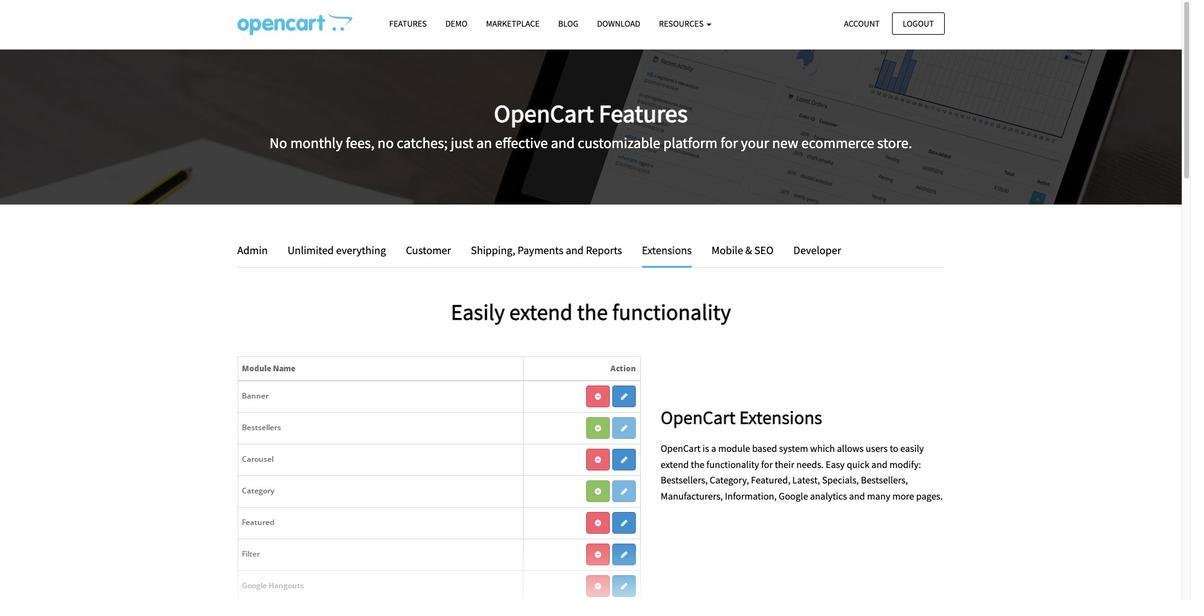 Task type: vqa. For each thing, say whether or not it's contained in the screenshot.
Pages.
yes



Task type: locate. For each thing, give the bounding box(es) containing it.
effective
[[495, 133, 548, 152]]

0 vertical spatial functionality
[[612, 298, 731, 326]]

admin link
[[237, 242, 277, 260]]

a
[[711, 442, 716, 455]]

1 horizontal spatial extensions
[[739, 406, 822, 429]]

0 vertical spatial features
[[389, 18, 427, 29]]

shipping, payments and reports
[[471, 243, 622, 258]]

the inside opencart is a module based system which allows users to easily extend the functionality for their needs. easy quick and modify: bestsellers, category, featured, latest, specials, bestsellers, manufacturers, information, google analytics and many more pages.
[[691, 458, 705, 471]]

analytics
[[810, 490, 847, 502]]

opencart up effective
[[494, 98, 594, 129]]

features inside the opencart features no monthly fees, no catches; just an effective and customizable platform for your new ecommerce store.
[[599, 98, 688, 129]]

1 vertical spatial the
[[691, 458, 705, 471]]

1 vertical spatial extensions
[[739, 406, 822, 429]]

easily extend the functionality
[[451, 298, 731, 326]]

functionality inside opencart is a module based system which allows users to easily extend the functionality for their needs. easy quick and modify: bestsellers, category, featured, latest, specials, bestsellers, manufacturers, information, google analytics and many more pages.
[[707, 458, 759, 471]]

2 vertical spatial opencart
[[661, 442, 701, 455]]

demo
[[446, 18, 468, 29]]

for left "your"
[[721, 133, 738, 152]]

bestsellers,
[[661, 474, 708, 487], [861, 474, 908, 487]]

easy
[[826, 458, 845, 471]]

allows
[[837, 442, 864, 455]]

shipping,
[[471, 243, 515, 258]]

customer
[[406, 243, 451, 258]]

functionality down extensions link
[[612, 298, 731, 326]]

0 horizontal spatial the
[[577, 298, 608, 326]]

opencart left is
[[661, 442, 701, 455]]

download link
[[588, 13, 650, 35]]

0 horizontal spatial for
[[721, 133, 738, 152]]

extend up the manufacturers,
[[661, 458, 689, 471]]

opencart
[[494, 98, 594, 129], [661, 406, 736, 429], [661, 442, 701, 455]]

google
[[779, 490, 808, 502]]

extend down shipping, payments and reports link
[[509, 298, 573, 326]]

bestsellers, up the manufacturers,
[[661, 474, 708, 487]]

0 horizontal spatial bestsellers,
[[661, 474, 708, 487]]

0 horizontal spatial features
[[389, 18, 427, 29]]

1 bestsellers, from the left
[[661, 474, 708, 487]]

mobile & seo
[[712, 243, 774, 258]]

opencart is a module based system which allows users to easily extend the functionality for their needs. easy quick and modify: bestsellers, category, featured, latest, specials, bestsellers, manufacturers, information, google analytics and many more pages.
[[661, 442, 943, 502]]

seo
[[755, 243, 774, 258]]

demo link
[[436, 13, 477, 35]]

more
[[893, 490, 914, 502]]

which
[[810, 442, 835, 455]]

category,
[[710, 474, 749, 487]]

0 vertical spatial extensions
[[642, 243, 692, 258]]

0 vertical spatial for
[[721, 133, 738, 152]]

1 horizontal spatial the
[[691, 458, 705, 471]]

opencart for is
[[661, 442, 701, 455]]

0 horizontal spatial extend
[[509, 298, 573, 326]]

easily
[[900, 442, 924, 455]]

and inside the opencart features no monthly fees, no catches; just an effective and customizable platform for your new ecommerce store.
[[551, 133, 575, 152]]

the
[[577, 298, 608, 326], [691, 458, 705, 471]]

functionality
[[612, 298, 731, 326], [707, 458, 759, 471]]

manufacturers,
[[661, 490, 723, 502]]

their
[[775, 458, 795, 471]]

is
[[703, 442, 709, 455]]

for
[[721, 133, 738, 152], [761, 458, 773, 471]]

module
[[718, 442, 750, 455]]

extensions up system
[[739, 406, 822, 429]]

blog link
[[549, 13, 588, 35]]

opencart inside the opencart features no monthly fees, no catches; just an effective and customizable platform for your new ecommerce store.
[[494, 98, 594, 129]]

an
[[477, 133, 492, 152]]

1 vertical spatial functionality
[[707, 458, 759, 471]]

just
[[451, 133, 474, 152]]

features
[[389, 18, 427, 29], [599, 98, 688, 129]]

and left reports
[[566, 243, 584, 258]]

0 vertical spatial the
[[577, 298, 608, 326]]

resources link
[[650, 13, 721, 35]]

extensions left mobile
[[642, 243, 692, 258]]

0 vertical spatial opencart
[[494, 98, 594, 129]]

logout
[[903, 18, 934, 29]]

0 horizontal spatial extensions
[[642, 243, 692, 258]]

system
[[779, 442, 808, 455]]

features up customizable
[[599, 98, 688, 129]]

everything
[[336, 243, 386, 258]]

no
[[378, 133, 394, 152]]

opencart inside opencart is a module based system which allows users to easily extend the functionality for their needs. easy quick and modify: bestsellers, category, featured, latest, specials, bestsellers, manufacturers, information, google analytics and many more pages.
[[661, 442, 701, 455]]

for inside the opencart features no monthly fees, no catches; just an effective and customizable platform for your new ecommerce store.
[[721, 133, 738, 152]]

1 horizontal spatial extend
[[661, 458, 689, 471]]

resources
[[659, 18, 705, 29]]

account
[[844, 18, 880, 29]]

extensions link
[[633, 242, 701, 268]]

opencart up is
[[661, 406, 736, 429]]

bestsellers, up many
[[861, 474, 908, 487]]

extend
[[509, 298, 573, 326], [661, 458, 689, 471]]

customer link
[[397, 242, 460, 260]]

1 vertical spatial features
[[599, 98, 688, 129]]

2 bestsellers, from the left
[[861, 474, 908, 487]]

unlimited
[[288, 243, 334, 258]]

1 horizontal spatial bestsellers,
[[861, 474, 908, 487]]

new
[[772, 133, 799, 152]]

1 vertical spatial extend
[[661, 458, 689, 471]]

1 vertical spatial opencart
[[661, 406, 736, 429]]

features inside features link
[[389, 18, 427, 29]]

and
[[551, 133, 575, 152], [566, 243, 584, 258], [872, 458, 888, 471], [849, 490, 865, 502]]

extend inside opencart is a module based system which allows users to easily extend the functionality for their needs. easy quick and modify: bestsellers, category, featured, latest, specials, bestsellers, manufacturers, information, google analytics and many more pages.
[[661, 458, 689, 471]]

1 horizontal spatial for
[[761, 458, 773, 471]]

1 vertical spatial for
[[761, 458, 773, 471]]

download
[[597, 18, 640, 29]]

1 horizontal spatial features
[[599, 98, 688, 129]]

functionality down module
[[707, 458, 759, 471]]

and right effective
[[551, 133, 575, 152]]

features left 'demo'
[[389, 18, 427, 29]]

for down based
[[761, 458, 773, 471]]

extensions
[[642, 243, 692, 258], [739, 406, 822, 429]]



Task type: describe. For each thing, give the bounding box(es) containing it.
marketplace link
[[477, 13, 549, 35]]

account link
[[834, 12, 890, 35]]

users
[[866, 442, 888, 455]]

developer link
[[784, 242, 841, 260]]

and left many
[[849, 490, 865, 502]]

latest,
[[793, 474, 820, 487]]

opencart for extensions
[[661, 406, 736, 429]]

fees,
[[346, 133, 375, 152]]

customizable
[[578, 133, 661, 152]]

opencart extensions
[[661, 406, 822, 429]]

mobile & seo link
[[702, 242, 783, 260]]

catches;
[[397, 133, 448, 152]]

and down the users at the bottom right
[[872, 458, 888, 471]]

information,
[[725, 490, 777, 502]]

quick
[[847, 458, 870, 471]]

for inside opencart is a module based system which allows users to easily extend the functionality for their needs. easy quick and modify: bestsellers, category, featured, latest, specials, bestsellers, manufacturers, information, google analytics and many more pages.
[[761, 458, 773, 471]]

unlimited everything
[[288, 243, 386, 258]]

shipping, payments and reports link
[[462, 242, 632, 260]]

monthly
[[290, 133, 343, 152]]

store.
[[877, 133, 912, 152]]

opencart - features image
[[237, 13, 352, 35]]

reports
[[586, 243, 622, 258]]

&
[[745, 243, 752, 258]]

platform
[[663, 133, 718, 152]]

pages.
[[916, 490, 943, 502]]

to
[[890, 442, 899, 455]]

featured,
[[751, 474, 791, 487]]

opencart features no monthly fees, no catches; just an effective and customizable platform for your new ecommerce store.
[[270, 98, 912, 152]]

your
[[741, 133, 769, 152]]

mobile
[[712, 243, 743, 258]]

blog
[[558, 18, 579, 29]]

opencart extensions image
[[237, 357, 641, 601]]

features link
[[380, 13, 436, 35]]

0 vertical spatial extend
[[509, 298, 573, 326]]

easily
[[451, 298, 505, 326]]

opencart for features
[[494, 98, 594, 129]]

needs.
[[796, 458, 824, 471]]

logout link
[[892, 12, 945, 35]]

ecommerce
[[802, 133, 874, 152]]

no
[[270, 133, 287, 152]]

unlimited everything link
[[278, 242, 395, 260]]

admin
[[237, 243, 268, 258]]

specials,
[[822, 474, 859, 487]]

payments
[[518, 243, 564, 258]]

marketplace
[[486, 18, 540, 29]]

based
[[752, 442, 777, 455]]

many
[[867, 490, 891, 502]]

modify:
[[890, 458, 921, 471]]

developer
[[794, 243, 841, 258]]



